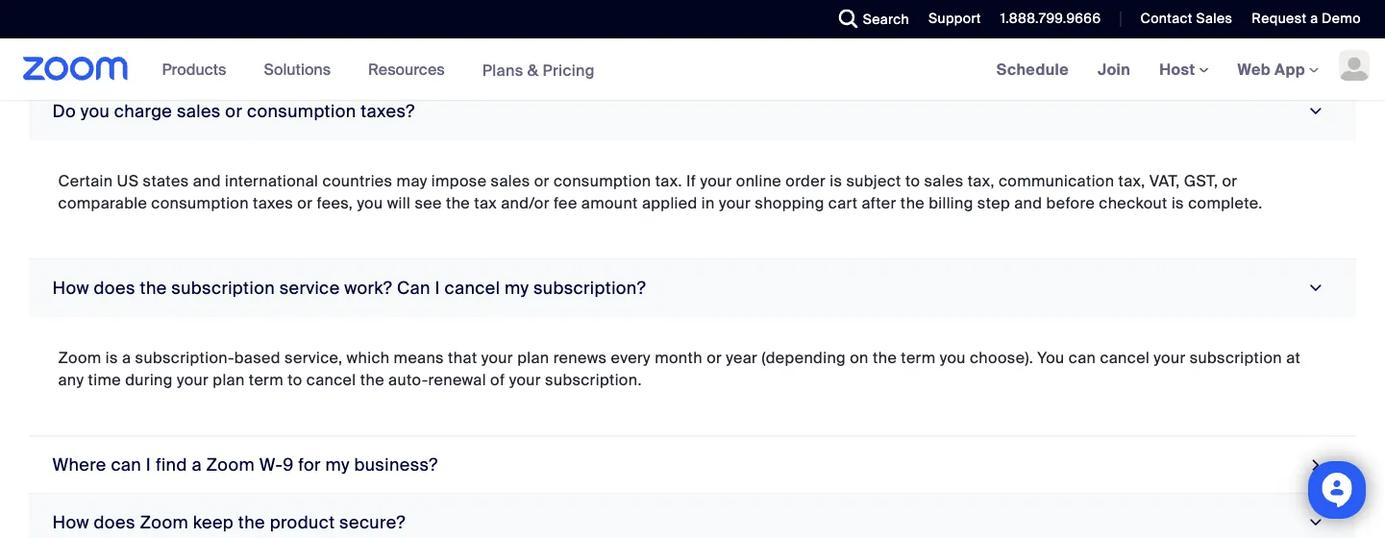 Task type: locate. For each thing, give the bounding box(es) containing it.
0 horizontal spatial can
[[111, 454, 141, 476]]

2 horizontal spatial is
[[1172, 193, 1184, 213]]

&
[[527, 60, 539, 80]]

a inside zoom is a subscription-based service, which means that your plan renews every month or year (depending on the term you choose). you can cancel your subscription at any time during your plan term to cancel the auto-renewal of your subscription.
[[122, 348, 131, 368]]

zoom left keep
[[140, 512, 188, 534]]

certain
[[58, 171, 113, 191]]

my inside dropdown button
[[325, 454, 350, 476]]

is up the cart
[[830, 171, 842, 191]]

1 how from the top
[[52, 277, 89, 299]]

and
[[193, 171, 221, 191], [1014, 193, 1042, 213]]

how down where
[[52, 512, 89, 534]]

i
[[435, 277, 440, 299], [146, 454, 151, 476]]

web app button
[[1238, 59, 1319, 79]]

keep
[[193, 512, 234, 534]]

and/or
[[501, 193, 550, 213]]

which
[[347, 348, 390, 368]]

0 horizontal spatial tax,
[[968, 171, 995, 191]]

consumption inside 'dropdown button'
[[247, 100, 356, 123]]

any
[[58, 370, 84, 390]]

0 vertical spatial does
[[94, 277, 135, 299]]

1 vertical spatial and
[[1014, 193, 1042, 213]]

to
[[906, 171, 920, 191], [288, 370, 302, 390]]

contact sales link
[[1126, 0, 1238, 38], [1141, 10, 1233, 27]]

you
[[81, 100, 110, 123], [357, 193, 383, 213], [940, 348, 966, 368]]

2 vertical spatial consumption
[[151, 193, 249, 213]]

renewal
[[428, 370, 486, 390]]

cancel right you
[[1100, 348, 1150, 368]]

right image inside where can i find a zoom w-9 for my business? dropdown button
[[1308, 452, 1325, 478]]

0 vertical spatial my
[[505, 277, 529, 299]]

after
[[862, 193, 897, 213]]

1 vertical spatial does
[[94, 512, 135, 534]]

right image inside do you charge sales or consumption taxes? 'dropdown button'
[[1303, 103, 1329, 120]]

0 horizontal spatial subscription
[[171, 277, 275, 299]]

1 horizontal spatial zoom
[[140, 512, 188, 534]]

1 horizontal spatial i
[[435, 277, 440, 299]]

1 vertical spatial term
[[249, 370, 284, 390]]

host
[[1160, 59, 1199, 79]]

1 vertical spatial cancel
[[1100, 348, 1150, 368]]

1 vertical spatial right image
[[1303, 514, 1329, 532]]

does down where
[[94, 512, 135, 534]]

2 horizontal spatial you
[[940, 348, 966, 368]]

cancel
[[445, 277, 500, 299], [1100, 348, 1150, 368], [307, 370, 356, 390]]

9
[[283, 454, 294, 476]]

1 right image from the top
[[1303, 103, 1329, 120]]

1 horizontal spatial tax,
[[1119, 171, 1146, 191]]

how
[[52, 277, 89, 299], [52, 512, 89, 534]]

subscription left at
[[1190, 348, 1282, 368]]

contact sales
[[1141, 10, 1233, 27]]

join link
[[1084, 38, 1145, 100]]

does down comparable
[[94, 277, 135, 299]]

and right 'states'
[[193, 171, 221, 191]]

secure?
[[339, 512, 406, 534]]

1 horizontal spatial can
[[1069, 348, 1096, 368]]

to right the subject on the top right of page
[[906, 171, 920, 191]]

1 horizontal spatial to
[[906, 171, 920, 191]]

right image inside how does the subscription service work? can i cancel my subscription? dropdown button
[[1303, 280, 1329, 297]]

a up "during" at the left bottom
[[122, 348, 131, 368]]

i left find on the left bottom of page
[[146, 454, 151, 476]]

1 vertical spatial is
[[1172, 193, 1184, 213]]

0 vertical spatial for
[[1257, 0, 1277, 14]]

work?
[[344, 277, 392, 299]]

1 horizontal spatial cancel
[[445, 277, 500, 299]]

subject
[[846, 171, 901, 191]]

business?
[[354, 454, 438, 476]]

to inside "certain us states and international countries may impose sales or consumption tax. if your online order is subject to sales tax, communication tax, vat, gst, or comparable consumption taxes or fees, you will see the tax and/or fee amount applied in your shopping cart after the billing step and before checkout is complete."
[[906, 171, 920, 191]]

term down 'based'
[[249, 370, 284, 390]]

or down products dropdown button
[[225, 100, 242, 123]]

my inside dropdown button
[[505, 277, 529, 299]]

sales up billing
[[924, 171, 964, 191]]

consumption down the solutions dropdown button
[[247, 100, 356, 123]]

consumption up amount at the top left of the page
[[554, 171, 651, 191]]

tax, up checkout at top
[[1119, 171, 1146, 191]]

subscription-
[[135, 348, 234, 368]]

0 vertical spatial can
[[1069, 348, 1096, 368]]

charge
[[114, 100, 172, 123]]

request a demo link
[[1238, 0, 1385, 38], [1252, 10, 1361, 27]]

can inside dropdown button
[[111, 454, 141, 476]]

my for business?
[[325, 454, 350, 476]]

cancel down service,
[[307, 370, 356, 390]]

2 vertical spatial cancel
[[307, 370, 356, 390]]

support
[[929, 10, 981, 27]]

you down countries
[[357, 193, 383, 213]]

1 horizontal spatial and
[[1014, 193, 1042, 213]]

0 horizontal spatial term
[[249, 370, 284, 390]]

1 vertical spatial plan
[[213, 370, 245, 390]]

term right on
[[901, 348, 936, 368]]

or up and/or
[[534, 171, 550, 191]]

banner
[[0, 38, 1385, 101]]

is down vat,
[[1172, 193, 1184, 213]]

0 vertical spatial right image
[[1308, 452, 1325, 478]]

do you charge sales or consumption taxes?
[[52, 100, 415, 123]]

means
[[394, 348, 444, 368]]

can inside zoom is a subscription-based service, which means that your plan renews every month or year (depending on the term you choose). you can cancel your subscription at any time during your plan term to cancel the auto-renewal of your subscription.
[[1069, 348, 1096, 368]]

2 vertical spatial is
[[106, 348, 118, 368]]

zoom up any
[[58, 348, 102, 368]]

sales down products dropdown button
[[177, 100, 221, 123]]

you inside zoom is a subscription-based service, which means that your plan renews every month or year (depending on the term you choose). you can cancel your subscription at any time during your plan term to cancel the auto-renewal of your subscription.
[[940, 348, 966, 368]]

1 vertical spatial zoom
[[206, 454, 255, 476]]

can
[[1069, 348, 1096, 368], [111, 454, 141, 476]]

or inside 'dropdown button'
[[225, 100, 242, 123]]

1 horizontal spatial term
[[901, 348, 936, 368]]

0 horizontal spatial cancel
[[307, 370, 356, 390]]

2 horizontal spatial a
[[1310, 10, 1318, 27]]

sales
[[177, 100, 221, 123], [491, 171, 530, 191], [924, 171, 964, 191]]

zoom inside where can i find a zoom w-9 for my business? dropdown button
[[206, 454, 255, 476]]

and right step
[[1014, 193, 1042, 213]]

app
[[1275, 59, 1305, 79]]

a left the demo
[[1310, 10, 1318, 27]]

sales up and/or
[[491, 171, 530, 191]]

resources
[[368, 59, 445, 79]]

can left find on the left bottom of page
[[111, 454, 141, 476]]

0 vertical spatial how
[[52, 277, 89, 299]]

2 right image from the top
[[1303, 280, 1329, 297]]

0 horizontal spatial you
[[81, 100, 110, 123]]

1 vertical spatial how
[[52, 512, 89, 534]]

0 horizontal spatial is
[[106, 348, 118, 368]]

1 does from the top
[[94, 277, 135, 299]]

0 vertical spatial consumption
[[247, 100, 356, 123]]

complete.
[[1188, 193, 1263, 213]]

does
[[94, 277, 135, 299], [94, 512, 135, 534]]

0 vertical spatial right image
[[1303, 103, 1329, 120]]

is
[[830, 171, 842, 191], [1172, 193, 1184, 213], [106, 348, 118, 368]]

consumption down 'states'
[[151, 193, 249, 213]]

or left year
[[707, 348, 722, 368]]

for right 9
[[298, 454, 321, 476]]

0 vertical spatial you
[[81, 100, 110, 123]]

2 horizontal spatial zoom
[[206, 454, 255, 476]]

2 vertical spatial zoom
[[140, 512, 188, 534]]

billing
[[929, 193, 973, 213]]

a right find on the left bottom of page
[[192, 454, 202, 476]]

1 vertical spatial can
[[111, 454, 141, 476]]

you left choose).
[[940, 348, 966, 368]]

1 vertical spatial to
[[288, 370, 302, 390]]

1 vertical spatial my
[[325, 454, 350, 476]]

subscription up 'based'
[[171, 277, 275, 299]]

banner containing products
[[0, 38, 1385, 101]]

my left subscription?
[[505, 277, 529, 299]]

is up time at bottom left
[[106, 348, 118, 368]]

2 vertical spatial you
[[940, 348, 966, 368]]

1 horizontal spatial subscription
[[1190, 348, 1282, 368]]

0 horizontal spatial and
[[193, 171, 221, 191]]

you right do
[[81, 100, 110, 123]]

1 vertical spatial i
[[146, 454, 151, 476]]

1 horizontal spatial a
[[192, 454, 202, 476]]

right image inside how does zoom keep the product secure? dropdown button
[[1303, 514, 1329, 532]]

taxes
[[253, 193, 293, 213]]

1 vertical spatial for
[[298, 454, 321, 476]]

do you charge sales or consumption taxes? button
[[29, 83, 1356, 141]]

0 horizontal spatial sales
[[177, 100, 221, 123]]

zoom left the w-
[[206, 454, 255, 476]]

for right sales
[[1257, 0, 1277, 14]]

1 horizontal spatial you
[[357, 193, 383, 213]]

fee
[[554, 193, 577, 213]]

my right 9
[[325, 454, 350, 476]]

impose
[[431, 171, 487, 191]]

1 horizontal spatial my
[[505, 277, 529, 299]]

0 vertical spatial i
[[435, 277, 440, 299]]

find
[[156, 454, 187, 476]]

1 vertical spatial a
[[122, 348, 131, 368]]

tax
[[474, 193, 497, 213]]

based
[[234, 348, 281, 368]]

1 vertical spatial subscription
[[1190, 348, 1282, 368]]

0 horizontal spatial for
[[298, 454, 321, 476]]

0 vertical spatial subscription
[[171, 277, 275, 299]]

plan down 'based'
[[213, 370, 245, 390]]

your
[[700, 171, 732, 191], [719, 193, 751, 213], [481, 348, 513, 368], [1154, 348, 1186, 368], [177, 370, 209, 390], [509, 370, 541, 390]]

1 horizontal spatial for
[[1257, 0, 1277, 14]]

0 vertical spatial to
[[906, 171, 920, 191]]

0 horizontal spatial a
[[122, 348, 131, 368]]

tax, up step
[[968, 171, 995, 191]]

cancel inside dropdown button
[[445, 277, 500, 299]]

0 vertical spatial term
[[901, 348, 936, 368]]

order
[[786, 171, 826, 191]]

pricing.
[[58, 16, 114, 36]]

consumption
[[247, 100, 356, 123], [554, 171, 651, 191], [151, 193, 249, 213]]

1 vertical spatial you
[[357, 193, 383, 213]]

2 does from the top
[[94, 512, 135, 534]]

plan
[[517, 348, 549, 368], [213, 370, 245, 390]]

plan left renews
[[517, 348, 549, 368]]

cancel right can
[[445, 277, 500, 299]]

2 horizontal spatial cancel
[[1100, 348, 1150, 368]]

0 vertical spatial plan
[[517, 348, 549, 368]]

us
[[117, 171, 139, 191]]

how for how does zoom keep the product secure?
[[52, 512, 89, 534]]

0 horizontal spatial zoom
[[58, 348, 102, 368]]

1 horizontal spatial sales
[[491, 171, 530, 191]]

can right you
[[1069, 348, 1096, 368]]

how down comparable
[[52, 277, 89, 299]]

to down service,
[[288, 370, 302, 390]]

countries
[[323, 171, 393, 191]]

0 horizontal spatial to
[[288, 370, 302, 390]]

how does the subscription service work? can i cancel my subscription?
[[52, 277, 646, 299]]

is inside zoom is a subscription-based service, which means that your plan renews every month or year (depending on the term you choose). you can cancel your subscription at any time during your plan term to cancel the auto-renewal of your subscription.
[[106, 348, 118, 368]]

zoom logo image
[[23, 57, 128, 81]]

2 vertical spatial a
[[192, 454, 202, 476]]

right image
[[1308, 452, 1325, 478], [1303, 514, 1329, 532]]

month
[[655, 348, 703, 368]]

auto-
[[388, 370, 428, 390]]

0 horizontal spatial plan
[[213, 370, 245, 390]]

0 vertical spatial zoom
[[58, 348, 102, 368]]

certain us states and international countries may impose sales or consumption tax. if your online order is subject to sales tax, communication tax, vat, gst, or comparable consumption taxes or fees, you will see the tax and/or fee amount applied in your shopping cart after the billing step and before checkout is complete.
[[58, 171, 1263, 213]]

web
[[1238, 59, 1271, 79]]

0 vertical spatial cancel
[[445, 277, 500, 299]]

of
[[490, 370, 505, 390]]

1 vertical spatial right image
[[1303, 280, 1329, 297]]

will
[[387, 193, 411, 213]]

0 horizontal spatial i
[[146, 454, 151, 476]]

my for subscription?
[[505, 277, 529, 299]]

2 how from the top
[[52, 512, 89, 534]]

vat,
[[1150, 171, 1180, 191]]

sales
[[1196, 10, 1233, 27]]

0 horizontal spatial my
[[325, 454, 350, 476]]

i right can
[[435, 277, 440, 299]]

1 horizontal spatial is
[[830, 171, 842, 191]]

plans & pricing link
[[482, 60, 595, 80], [482, 60, 595, 80]]

for
[[1257, 0, 1277, 14], [298, 454, 321, 476]]

right image
[[1303, 103, 1329, 120], [1303, 280, 1329, 297]]



Task type: vqa. For each thing, say whether or not it's contained in the screenshot.
month
yes



Task type: describe. For each thing, give the bounding box(es) containing it.
international
[[225, 171, 318, 191]]

does for zoom
[[94, 512, 135, 534]]

renews
[[553, 348, 607, 368]]

shopping
[[755, 193, 825, 213]]

choose).
[[970, 348, 1034, 368]]

checkout
[[1099, 193, 1168, 213]]

where
[[52, 454, 106, 476]]

i inside where can i find a zoom w-9 for my business? dropdown button
[[146, 454, 151, 476]]

1.888.799.9666
[[1001, 10, 1101, 27]]

amount
[[581, 193, 638, 213]]

gst,
[[1184, 171, 1218, 191]]

schedule link
[[982, 38, 1084, 100]]

time
[[88, 370, 121, 390]]

states
[[143, 171, 189, 191]]

before
[[1046, 193, 1095, 213]]

i inside how does the subscription service work? can i cancel my subscription? dropdown button
[[435, 277, 440, 299]]

product information navigation
[[148, 38, 609, 101]]

the right keep
[[238, 512, 265, 534]]

host button
[[1160, 59, 1209, 79]]

the down impose
[[446, 193, 470, 213]]

subscription?
[[534, 277, 646, 299]]

right image for do you charge sales or consumption taxes?
[[1303, 103, 1329, 120]]

resources button
[[368, 38, 453, 100]]

request
[[1252, 10, 1307, 27]]

right image for where can i find a zoom w-9 for my business?
[[1308, 452, 1325, 478]]

the up 'subscription-'
[[140, 277, 167, 299]]

2 horizontal spatial sales
[[924, 171, 964, 191]]

how for how does the subscription service work? can i cancel my subscription?
[[52, 277, 89, 299]]

or inside zoom is a subscription-based service, which means that your plan renews every month or year (depending on the term you choose). you can cancel your subscription at any time during your plan term to cancel the auto-renewal of your subscription.
[[707, 348, 722, 368]]

on
[[850, 348, 869, 368]]

right image for how does zoom keep the product secure?
[[1303, 514, 1329, 532]]

plans
[[482, 60, 523, 80]]

step
[[978, 193, 1010, 213]]

to inside zoom is a subscription-based service, which means that your plan renews every month or year (depending on the term you choose). you can cancel your subscription at any time during your plan term to cancel the auto-renewal of your subscription.
[[288, 370, 302, 390]]

search
[[863, 10, 909, 28]]

you
[[1038, 348, 1065, 368]]

service
[[279, 277, 340, 299]]

zoom inside zoom is a subscription-based service, which means that your plan renews every month or year (depending on the term you choose). you can cancel your subscription at any time during your plan term to cancel the auto-renewal of your subscription.
[[58, 348, 102, 368]]

at
[[1286, 348, 1301, 368]]

zoom inside how does zoom keep the product secure? dropdown button
[[140, 512, 188, 534]]

zoom is a subscription-based service, which means that your plan renews every month or year (depending on the term you choose). you can cancel your subscription at any time during your plan term to cancel the auto-renewal of your subscription.
[[58, 348, 1301, 390]]

subscription.
[[545, 370, 642, 390]]

can
[[397, 277, 430, 299]]

year
[[726, 348, 758, 368]]

0 vertical spatial is
[[830, 171, 842, 191]]

1 horizontal spatial plan
[[517, 348, 549, 368]]

how does zoom keep the product secure? button
[[29, 495, 1356, 538]]

fees,
[[317, 193, 353, 213]]

you inside "certain us states and international countries may impose sales or consumption tax. if your online order is subject to sales tax, communication tax, vat, gst, or comparable consumption taxes or fees, you will see the tax and/or fee amount applied in your shopping cart after the billing step and before checkout is complete."
[[357, 193, 383, 213]]

you inside 'dropdown button'
[[81, 100, 110, 123]]

demo
[[1322, 10, 1361, 27]]

search button
[[825, 0, 914, 38]]

web app
[[1238, 59, 1305, 79]]

or up 'complete.'
[[1222, 171, 1238, 191]]

product
[[270, 512, 335, 534]]

a inside dropdown button
[[192, 454, 202, 476]]

pricing
[[543, 60, 595, 80]]

1 vertical spatial consumption
[[554, 171, 651, 191]]

plans & pricing
[[482, 60, 595, 80]]

(depending
[[762, 348, 846, 368]]

taxes?
[[361, 100, 415, 123]]

subscription inside zoom is a subscription-based service, which means that your plan renews every month or year (depending on the term you choose). you can cancel your subscription at any time during your plan term to cancel the auto-renewal of your subscription.
[[1190, 348, 1282, 368]]

do
[[52, 100, 76, 123]]

communication
[[999, 171, 1115, 191]]

comparable
[[58, 193, 147, 213]]

in
[[702, 193, 715, 213]]

online
[[736, 171, 782, 191]]

where can i find a zoom w-9 for my business? button
[[29, 437, 1356, 495]]

how does the subscription service work? can i cancel my subscription? button
[[29, 260, 1356, 318]]

if
[[686, 171, 696, 191]]

2 tax, from the left
[[1119, 171, 1146, 191]]

the right on
[[873, 348, 897, 368]]

every
[[611, 348, 651, 368]]

products
[[162, 59, 226, 79]]

request a demo
[[1252, 10, 1361, 27]]

profile picture image
[[1339, 50, 1370, 81]]

sales inside 'dropdown button'
[[177, 100, 221, 123]]

see
[[415, 193, 442, 213]]

does for the
[[94, 277, 135, 299]]

w-
[[259, 454, 283, 476]]

right image for how does the subscription service work? can i cancel my subscription?
[[1303, 280, 1329, 297]]

where can i find a zoom w-9 for my business?
[[52, 454, 438, 476]]

join
[[1098, 59, 1131, 79]]

0 vertical spatial a
[[1310, 10, 1318, 27]]

may
[[397, 171, 427, 191]]

cart
[[829, 193, 858, 213]]

tax.
[[655, 171, 682, 191]]

solutions
[[264, 59, 331, 79]]

subscription inside dropdown button
[[171, 277, 275, 299]]

the right 'after'
[[901, 193, 925, 213]]

0 vertical spatial and
[[193, 171, 221, 191]]

for inside dropdown button
[[298, 454, 321, 476]]

that
[[448, 348, 477, 368]]

meetings navigation
[[982, 38, 1385, 101]]

or left fees,
[[297, 193, 313, 213]]

products button
[[162, 38, 235, 100]]

schedule
[[997, 59, 1069, 79]]

the down the which
[[360, 370, 384, 390]]

applied
[[642, 193, 698, 213]]

service,
[[285, 348, 343, 368]]

1 tax, from the left
[[968, 171, 995, 191]]

for inside for pricing.
[[1257, 0, 1277, 14]]



